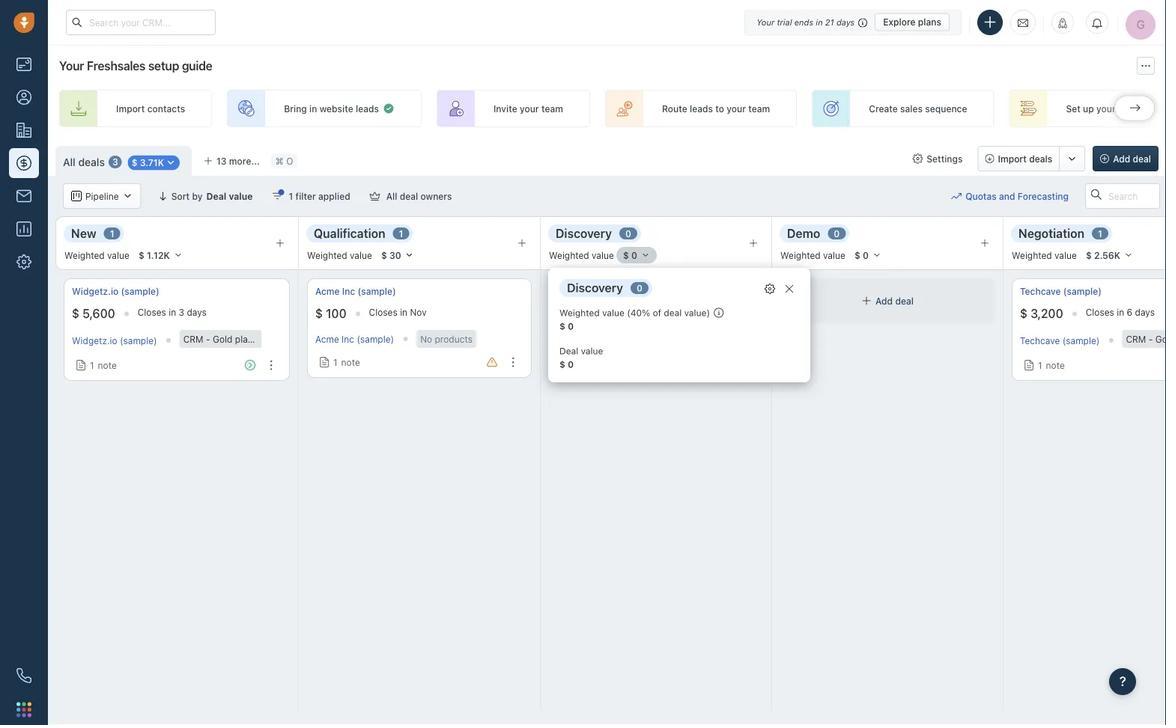 Task type: describe. For each thing, give the bounding box(es) containing it.
deal inside button
[[1133, 154, 1151, 164]]

2 your from the left
[[727, 103, 746, 114]]

import for import deals
[[998, 154, 1027, 164]]

negotiation
[[1019, 226, 1085, 241]]

route
[[662, 103, 688, 114]]

no products
[[420, 334, 473, 345]]

$ 5,600
[[72, 307, 115, 321]]

all deals 3
[[63, 156, 118, 168]]

plan
[[235, 334, 253, 345]]

ends
[[795, 17, 814, 27]]

1 acme inc (sample) link from the top
[[315, 285, 396, 298]]

in for $ 100
[[400, 307, 408, 318]]

weighted value for discovery
[[549, 250, 614, 261]]

and
[[999, 191, 1015, 201]]

1 note for $ 100
[[333, 357, 360, 368]]

value)
[[684, 308, 710, 318]]

2 techcave (sample) link from the top
[[1020, 336, 1100, 346]]

all for deal
[[386, 191, 397, 202]]

1 right new
[[110, 228, 114, 239]]

⌘
[[275, 156, 284, 166]]

crm - gold plan monthly (sample)
[[183, 334, 329, 345]]

deal inside button
[[400, 191, 418, 202]]

bring in website leads link
[[227, 90, 422, 127]]

3,200
[[1031, 307, 1064, 321]]

monthly
[[256, 334, 290, 345]]

1 techcave (sample) link from the top
[[1020, 285, 1102, 298]]

in left 21
[[816, 17, 823, 27]]

invite your team
[[494, 103, 563, 114]]

import contacts link
[[59, 90, 212, 127]]

owners
[[421, 191, 452, 202]]

explore plans
[[883, 17, 942, 27]]

contacts
[[147, 103, 185, 114]]

2 widgetz.io (sample) link from the top
[[72, 336, 157, 346]]

phone image
[[16, 669, 31, 684]]

closes in 3 days
[[138, 307, 207, 318]]

1 inc from the top
[[342, 287, 355, 297]]

new
[[71, 226, 96, 241]]

what's new image
[[1058, 18, 1068, 28]]

13
[[217, 156, 227, 166]]

sort
[[171, 191, 190, 202]]

1.12k
[[147, 250, 170, 261]]

all deal owners
[[386, 191, 452, 202]]

(sample) down closes in 3 days
[[120, 336, 157, 346]]

freshsales
[[87, 59, 145, 73]]

$ inside deal value $ 0
[[560, 360, 566, 370]]

closes in nov
[[369, 307, 427, 318]]

$ 2.56k
[[1086, 250, 1121, 261]]

2 acme inc (sample) link from the top
[[315, 334, 394, 345]]

$ 1.12k button
[[132, 247, 189, 264]]

$ inside $ 1.12k button
[[139, 250, 144, 261]]

all deals link
[[63, 155, 105, 170]]

set up your sales pipeli link
[[1009, 90, 1166, 127]]

all for deals
[[63, 156, 76, 168]]

0 vertical spatial discovery
[[556, 226, 612, 241]]

2 acme from the top
[[315, 334, 339, 345]]

3.71k
[[140, 158, 164, 168]]

1 horizontal spatial days
[[837, 17, 855, 27]]

2 techcave (sample) from the top
[[1020, 336, 1100, 346]]

crm for $ 5,600
[[183, 334, 203, 345]]

13 more...
[[217, 156, 260, 166]]

more...
[[229, 156, 260, 166]]

weighted for new
[[64, 250, 105, 261]]

crm - go
[[1126, 334, 1166, 345]]

container_wx8msf4aqz5i3rn1 image inside pipeline dropdown button
[[71, 191, 82, 202]]

1 widgetz.io from the top
[[72, 287, 119, 297]]

plans
[[918, 17, 942, 27]]

$ 3.71k button
[[128, 155, 180, 170]]

container_wx8msf4aqz5i3rn1 image inside settings popup button
[[913, 154, 923, 164]]

$ 2.56k button
[[1079, 247, 1140, 264]]

add deal for discovery
[[644, 296, 682, 306]]

0 vertical spatial deal
[[206, 191, 226, 202]]

phone element
[[9, 662, 39, 691]]

import contacts
[[116, 103, 185, 114]]

demo
[[787, 226, 821, 241]]

explore plans link
[[875, 13, 950, 31]]

weighted value for qualification
[[307, 250, 372, 261]]

import deals
[[998, 154, 1053, 164]]

21
[[825, 17, 834, 27]]

100
[[326, 307, 347, 321]]

note for $ 5,600
[[98, 360, 117, 371]]

add inside button
[[1113, 154, 1131, 164]]

$ 30 button
[[374, 247, 421, 264]]

explore
[[883, 17, 916, 27]]

bring in website leads
[[284, 103, 379, 114]]

of
[[653, 308, 662, 318]]

import deals button
[[978, 146, 1060, 172]]

30
[[390, 250, 401, 261]]

setup
[[148, 59, 179, 73]]

pipeline button
[[63, 184, 141, 209]]

1 leads from the left
[[356, 103, 379, 114]]

$ inside $ 30 button
[[381, 250, 387, 261]]

Search field
[[1086, 184, 1160, 209]]

1 inside 1 filter applied button
[[289, 191, 293, 202]]

route leads to your team
[[662, 103, 770, 114]]

to
[[716, 103, 724, 114]]

(sample) down '$ 100'
[[292, 334, 329, 345]]

by
[[192, 191, 203, 202]]

route leads to your team link
[[605, 90, 797, 127]]

container_wx8msf4aqz5i3rn1 image inside 1 filter applied button
[[272, 191, 283, 202]]

days for $ 3,200
[[1135, 307, 1155, 318]]

1 down $ 3,200
[[1038, 360, 1043, 371]]

invite
[[494, 103, 517, 114]]

website
[[320, 103, 353, 114]]

create sales sequence
[[869, 103, 967, 114]]

set
[[1066, 103, 1081, 114]]

weighted value for new
[[64, 250, 130, 261]]

container_wx8msf4aqz5i3rn1 image inside discovery dialog
[[714, 308, 724, 318]]

deals for import
[[1029, 154, 1053, 164]]

qualification
[[314, 226, 385, 241]]

import for import contacts
[[116, 103, 145, 114]]

container_wx8msf4aqz5i3rn1 image inside bring in website leads link
[[383, 103, 395, 115]]

$ 0 for discovery
[[623, 250, 638, 261]]

1 filter applied button
[[263, 184, 360, 209]]

add deal for demo
[[876, 296, 914, 306]]

1 techcave from the top
[[1020, 287, 1061, 297]]

your for your trial ends in 21 days
[[757, 17, 775, 27]]

$ 100
[[315, 307, 347, 321]]

weighted value for demo
[[781, 250, 846, 261]]

13 more... button
[[196, 151, 268, 172]]

your freshsales setup guide
[[59, 59, 212, 73]]

1 acme inc (sample) from the top
[[315, 287, 396, 297]]

2.56k
[[1095, 250, 1121, 261]]

deal inside deal value $ 0
[[560, 346, 579, 357]]

$ 1.12k
[[139, 250, 170, 261]]

days for $ 5,600
[[187, 307, 207, 318]]

3 your from the left
[[1097, 103, 1116, 114]]

settings
[[927, 154, 963, 164]]

sequence
[[925, 103, 967, 114]]

crm for $ 3,200
[[1126, 334, 1146, 345]]

no
[[420, 334, 432, 345]]

1 sales from the left
[[901, 103, 923, 114]]

send email image
[[1018, 16, 1029, 29]]

2 leads from the left
[[690, 103, 713, 114]]

weighted value for negotiation
[[1012, 250, 1077, 261]]

(sample) down the closes in nov
[[357, 334, 394, 345]]

5,600
[[82, 307, 115, 321]]

1 filter applied
[[289, 191, 350, 202]]

weighted for demo
[[781, 250, 821, 261]]

settings button
[[905, 146, 971, 172]]

weighted for negotiation
[[1012, 250, 1052, 261]]

create
[[869, 103, 898, 114]]

quotas
[[966, 191, 997, 201]]

in right bring
[[309, 103, 317, 114]]

2 techcave from the top
[[1020, 336, 1060, 346]]

closes for $ 5,600
[[138, 307, 166, 318]]

1 down $ 5,600
[[90, 360, 94, 371]]

3 for in
[[179, 307, 184, 318]]

applied
[[318, 191, 350, 202]]

invite your team link
[[437, 90, 590, 127]]

1 note for $ 5,600
[[90, 360, 117, 371]]

your trial ends in 21 days
[[757, 17, 855, 27]]

deal inside discovery dialog
[[664, 308, 682, 318]]



Task type: locate. For each thing, give the bounding box(es) containing it.
gold
[[213, 334, 233, 345]]

closes left nov
[[369, 307, 398, 318]]

$ 0 button
[[616, 247, 657, 264], [848, 247, 888, 264]]

widgetz.io (sample) up the 5,600
[[72, 287, 159, 297]]

2 crm from the left
[[1126, 334, 1146, 345]]

3 down $ 1.12k button
[[179, 307, 184, 318]]

1 horizontal spatial team
[[749, 103, 770, 114]]

deal value $ 0
[[560, 346, 603, 370]]

discovery dialog
[[548, 268, 811, 383]]

closes left 6
[[1086, 307, 1115, 318]]

1 note down 100
[[333, 357, 360, 368]]

0 horizontal spatial -
[[206, 334, 210, 345]]

o
[[286, 156, 293, 166]]

trial
[[777, 17, 792, 27]]

pipeline
[[85, 191, 119, 201]]

0 horizontal spatial add deal
[[644, 296, 682, 306]]

1 horizontal spatial add
[[876, 296, 893, 306]]

1 crm from the left
[[183, 334, 203, 345]]

leads left "to"
[[690, 103, 713, 114]]

1 horizontal spatial 3
[[179, 307, 184, 318]]

$ 3,200
[[1020, 307, 1064, 321]]

1 vertical spatial widgetz.io
[[72, 336, 117, 346]]

$ 0 button for demo
[[848, 247, 888, 264]]

1 vertical spatial techcave (sample) link
[[1020, 336, 1100, 346]]

pipeli
[[1143, 103, 1166, 114]]

1 horizontal spatial your
[[757, 17, 775, 27]]

1 acme from the top
[[315, 287, 340, 297]]

0 horizontal spatial 3
[[112, 157, 118, 167]]

0 vertical spatial techcave (sample)
[[1020, 287, 1102, 297]]

(sample) down $ 2.56k
[[1064, 287, 1102, 297]]

widgetz.io (sample) link
[[72, 285, 159, 298], [72, 336, 157, 346]]

in left 6
[[1117, 307, 1125, 318]]

0 horizontal spatial deal
[[206, 191, 226, 202]]

deals inside button
[[1029, 154, 1053, 164]]

0 vertical spatial import
[[116, 103, 145, 114]]

4 weighted value from the left
[[781, 250, 846, 261]]

2 $ 0 button from the left
[[848, 247, 888, 264]]

1 up $ 2.56k
[[1098, 228, 1103, 239]]

1 vertical spatial widgetz.io (sample) link
[[72, 336, 157, 346]]

2 widgetz.io from the top
[[72, 336, 117, 346]]

0 vertical spatial acme
[[315, 287, 340, 297]]

1 horizontal spatial your
[[727, 103, 746, 114]]

2 inc from the top
[[342, 334, 354, 345]]

techcave (sample)
[[1020, 287, 1102, 297], [1020, 336, 1100, 346]]

all
[[63, 156, 76, 168], [386, 191, 397, 202]]

acme inc (sample) link
[[315, 285, 396, 298], [315, 334, 394, 345]]

closes in 6 days
[[1086, 307, 1155, 318]]

1 horizontal spatial closes
[[369, 307, 398, 318]]

up
[[1083, 103, 1094, 114]]

3 closes from the left
[[1086, 307, 1115, 318]]

guide
[[182, 59, 212, 73]]

2 horizontal spatial 1 note
[[1038, 360, 1065, 371]]

1 vertical spatial acme inc (sample) link
[[315, 334, 394, 345]]

2 horizontal spatial your
[[1097, 103, 1116, 114]]

1 widgetz.io (sample) link from the top
[[72, 285, 159, 298]]

2 horizontal spatial note
[[1046, 360, 1065, 371]]

widgetz.io (sample) link up the 5,600
[[72, 285, 159, 298]]

leads right website
[[356, 103, 379, 114]]

your left freshsales
[[59, 59, 84, 73]]

value inside deal value $ 0
[[581, 346, 603, 357]]

in down $ 1.12k button
[[169, 307, 176, 318]]

techcave down $ 3,200
[[1020, 336, 1060, 346]]

1 $ 0 button from the left
[[616, 247, 657, 264]]

0 vertical spatial widgetz.io (sample) link
[[72, 285, 159, 298]]

1 vertical spatial techcave
[[1020, 336, 1060, 346]]

0 vertical spatial your
[[757, 17, 775, 27]]

1 horizontal spatial $ 0 button
[[848, 247, 888, 264]]

1 vertical spatial widgetz.io (sample)
[[72, 336, 157, 346]]

discovery
[[556, 226, 612, 241], [567, 281, 623, 295]]

0 horizontal spatial deals
[[78, 156, 105, 168]]

weighted for qualification
[[307, 250, 347, 261]]

1 horizontal spatial add deal
[[876, 296, 914, 306]]

note down 3,200
[[1046, 360, 1065, 371]]

3
[[112, 157, 118, 167], [179, 307, 184, 318]]

in
[[816, 17, 823, 27], [309, 103, 317, 114], [169, 307, 176, 318], [400, 307, 408, 318], [1117, 307, 1125, 318]]

0 vertical spatial inc
[[342, 287, 355, 297]]

add deal
[[1113, 154, 1151, 164], [644, 296, 682, 306], [876, 296, 914, 306]]

techcave (sample) link
[[1020, 285, 1102, 298], [1020, 336, 1100, 346]]

2 acme inc (sample) from the top
[[315, 334, 394, 345]]

- left gold
[[206, 334, 210, 345]]

1 horizontal spatial deal
[[560, 346, 579, 357]]

1 team from the left
[[542, 103, 563, 114]]

your for your freshsales setup guide
[[59, 59, 84, 73]]

2 - from the left
[[1149, 334, 1153, 345]]

acme inc (sample) down 100
[[315, 334, 394, 345]]

$ inside $ 3.71k button
[[132, 158, 138, 168]]

techcave (sample) down 3,200
[[1020, 336, 1100, 346]]

your right "to"
[[727, 103, 746, 114]]

inc down 100
[[342, 334, 354, 345]]

0 horizontal spatial your
[[59, 59, 84, 73]]

inc
[[342, 287, 355, 297], [342, 334, 354, 345]]

3 for deals
[[112, 157, 118, 167]]

1 horizontal spatial crm
[[1126, 334, 1146, 345]]

quotas and forecasting
[[966, 191, 1069, 201]]

widgetz.io
[[72, 287, 119, 297], [72, 336, 117, 346]]

2 widgetz.io (sample) from the top
[[72, 336, 157, 346]]

crm left gold
[[183, 334, 203, 345]]

2 horizontal spatial days
[[1135, 307, 1155, 318]]

crm left go
[[1126, 334, 1146, 345]]

-
[[206, 334, 210, 345], [1149, 334, 1153, 345]]

in for $ 3,200
[[1117, 307, 1125, 318]]

crm
[[183, 334, 203, 345], [1126, 334, 1146, 345]]

2 horizontal spatial closes
[[1086, 307, 1115, 318]]

closes for $ 3,200
[[1086, 307, 1115, 318]]

acme down '$ 100'
[[315, 334, 339, 345]]

quotas and forecasting link
[[952, 184, 1084, 209]]

1 note down 3,200
[[1038, 360, 1065, 371]]

sales left pipeli on the right top of the page
[[1119, 103, 1141, 114]]

1 up $ 30 button
[[399, 228, 403, 239]]

discovery inside dialog
[[567, 281, 623, 295]]

sales
[[901, 103, 923, 114], [1119, 103, 1141, 114]]

1 horizontal spatial -
[[1149, 334, 1153, 345]]

deal
[[1133, 154, 1151, 164], [400, 191, 418, 202], [664, 296, 682, 306], [896, 296, 914, 306], [664, 308, 682, 318]]

- for $ 3,200
[[1149, 334, 1153, 345]]

2 horizontal spatial add
[[1113, 154, 1131, 164]]

$ 3.71k button
[[123, 154, 184, 171]]

container_wx8msf4aqz5i3rn1 image inside all deal owners button
[[370, 191, 380, 202]]

days
[[837, 17, 855, 27], [187, 307, 207, 318], [1135, 307, 1155, 318]]

1 widgetz.io (sample) from the top
[[72, 287, 159, 297]]

2 closes from the left
[[369, 307, 398, 318]]

note
[[341, 357, 360, 368], [98, 360, 117, 371], [1046, 360, 1065, 371]]

0 horizontal spatial import
[[116, 103, 145, 114]]

add deal inside button
[[1113, 154, 1151, 164]]

closes
[[138, 307, 166, 318], [369, 307, 398, 318], [1086, 307, 1115, 318]]

deals
[[1029, 154, 1053, 164], [78, 156, 105, 168]]

0 inside deal value $ 0
[[568, 360, 574, 370]]

note for $ 100
[[341, 357, 360, 368]]

0 vertical spatial widgetz.io (sample)
[[72, 287, 159, 297]]

value
[[229, 191, 253, 202], [107, 250, 130, 261], [350, 250, 372, 261], [592, 250, 614, 261], [823, 250, 846, 261], [1055, 250, 1077, 261], [602, 308, 625, 318], [581, 346, 603, 357]]

$ 0 for demo
[[855, 250, 869, 261]]

1 horizontal spatial all
[[386, 191, 397, 202]]

1 horizontal spatial 1 note
[[333, 357, 360, 368]]

create sales sequence link
[[812, 90, 994, 127]]

widgetz.io (sample) link down the 5,600
[[72, 336, 157, 346]]

team
[[542, 103, 563, 114], [749, 103, 770, 114]]

weighted value (40% of deal value)
[[560, 308, 710, 318]]

import inside button
[[998, 154, 1027, 164]]

1 vertical spatial your
[[59, 59, 84, 73]]

0 horizontal spatial $ 0
[[560, 321, 574, 332]]

acme up '$ 100'
[[315, 287, 340, 297]]

1 horizontal spatial $ 0
[[623, 250, 638, 261]]

closes for $ 100
[[369, 307, 398, 318]]

0 horizontal spatial closes
[[138, 307, 166, 318]]

add deal button
[[1093, 146, 1159, 172]]

nov
[[410, 307, 427, 318]]

1 vertical spatial techcave (sample)
[[1020, 336, 1100, 346]]

1 left filter
[[289, 191, 293, 202]]

widgetz.io down $ 5,600
[[72, 336, 117, 346]]

techcave
[[1020, 287, 1061, 297], [1020, 336, 1060, 346]]

weighted
[[64, 250, 105, 261], [307, 250, 347, 261], [549, 250, 589, 261], [781, 250, 821, 261], [1012, 250, 1052, 261], [560, 308, 600, 318]]

all inside button
[[386, 191, 397, 202]]

$ 3.71k
[[132, 158, 164, 168]]

your right up
[[1097, 103, 1116, 114]]

1 - from the left
[[206, 334, 210, 345]]

1 down 100
[[333, 357, 338, 368]]

container_wx8msf4aqz5i3rn1 image
[[383, 103, 395, 115], [166, 158, 176, 168], [123, 191, 133, 202], [952, 191, 962, 202], [765, 284, 775, 294], [784, 284, 795, 294], [630, 296, 641, 306], [319, 357, 330, 368], [76, 360, 86, 371], [1024, 360, 1035, 371]]

acme inc (sample) link up 100
[[315, 285, 396, 298]]

techcave (sample) link up 3,200
[[1020, 285, 1102, 298]]

1 horizontal spatial note
[[341, 357, 360, 368]]

widgetz.io up $ 5,600
[[72, 287, 119, 297]]

2 horizontal spatial add deal
[[1113, 154, 1151, 164]]

add for discovery
[[644, 296, 662, 306]]

0 horizontal spatial your
[[520, 103, 539, 114]]

deal
[[206, 191, 226, 202], [560, 346, 579, 357]]

deals for all
[[78, 156, 105, 168]]

1 horizontal spatial sales
[[1119, 103, 1141, 114]]

sales right create
[[901, 103, 923, 114]]

closes right the 5,600
[[138, 307, 166, 318]]

your
[[520, 103, 539, 114], [727, 103, 746, 114], [1097, 103, 1116, 114]]

note down the 5,600
[[98, 360, 117, 371]]

container_wx8msf4aqz5i3rn1 image inside pipeline dropdown button
[[123, 191, 133, 202]]

Search your CRM... text field
[[66, 10, 216, 35]]

0 horizontal spatial $ 0 button
[[616, 247, 657, 264]]

deals up the forecasting
[[1029, 154, 1053, 164]]

(40%
[[627, 308, 650, 318]]

1 horizontal spatial deals
[[1029, 154, 1053, 164]]

import deals group
[[978, 146, 1086, 172]]

- left go
[[1149, 334, 1153, 345]]

acme inc (sample)
[[315, 287, 396, 297], [315, 334, 394, 345]]

1 horizontal spatial import
[[998, 154, 1027, 164]]

team right "to"
[[749, 103, 770, 114]]

acme inc (sample) link down 100
[[315, 334, 394, 345]]

2 weighted value from the left
[[307, 250, 372, 261]]

5 weighted value from the left
[[1012, 250, 1077, 261]]

0 horizontal spatial 1 note
[[90, 360, 117, 371]]

techcave up $ 3,200
[[1020, 287, 1061, 297]]

1 vertical spatial acme
[[315, 334, 339, 345]]

1 horizontal spatial leads
[[690, 103, 713, 114]]

deals up pipeline at the top
[[78, 156, 105, 168]]

import left contacts
[[116, 103, 145, 114]]

sort by deal value
[[171, 191, 253, 202]]

freshworks switcher image
[[16, 703, 31, 718]]

in for $ 5,600
[[169, 307, 176, 318]]

1 note
[[333, 357, 360, 368], [90, 360, 117, 371], [1038, 360, 1065, 371]]

0 vertical spatial acme inc (sample)
[[315, 287, 396, 297]]

inc up 100
[[342, 287, 355, 297]]

$ 0 inside discovery dialog
[[560, 321, 574, 332]]

container_wx8msf4aqz5i3rn1 image inside $ 3.71k button
[[166, 158, 176, 168]]

(sample) down 3,200
[[1063, 336, 1100, 346]]

- for $ 5,600
[[206, 334, 210, 345]]

⌘ o
[[275, 156, 293, 166]]

1 your from the left
[[520, 103, 539, 114]]

weighted for discovery
[[549, 250, 589, 261]]

$ inside $ 2.56k 'button'
[[1086, 250, 1092, 261]]

0 vertical spatial techcave (sample) link
[[1020, 285, 1102, 298]]

1 weighted value from the left
[[64, 250, 130, 261]]

0 horizontal spatial note
[[98, 360, 117, 371]]

note down 100
[[341, 357, 360, 368]]

all left owners
[[386, 191, 397, 202]]

0 vertical spatial all
[[63, 156, 76, 168]]

0 horizontal spatial team
[[542, 103, 563, 114]]

1 vertical spatial inc
[[342, 334, 354, 345]]

0 horizontal spatial all
[[63, 156, 76, 168]]

add for demo
[[876, 296, 893, 306]]

1 vertical spatial import
[[998, 154, 1027, 164]]

forecasting
[[1018, 191, 1069, 201]]

0 vertical spatial acme inc (sample) link
[[315, 285, 396, 298]]

1 vertical spatial discovery
[[567, 281, 623, 295]]

0 horizontal spatial add
[[644, 296, 662, 306]]

your right invite
[[520, 103, 539, 114]]

1
[[289, 191, 293, 202], [110, 228, 114, 239], [399, 228, 403, 239], [1098, 228, 1103, 239], [333, 357, 338, 368], [90, 360, 94, 371], [1038, 360, 1043, 371]]

techcave (sample) link down 3,200
[[1020, 336, 1100, 346]]

0 horizontal spatial days
[[187, 307, 207, 318]]

$ 0
[[623, 250, 638, 261], [855, 250, 869, 261], [560, 321, 574, 332]]

set up your sales pipeli
[[1066, 103, 1166, 114]]

weighted inside discovery dialog
[[560, 308, 600, 318]]

import up quotas and forecasting
[[998, 154, 1027, 164]]

widgetz.io (sample) down the 5,600
[[72, 336, 157, 346]]

0 horizontal spatial crm
[[183, 334, 203, 345]]

days right 21
[[837, 17, 855, 27]]

3 right all deals 'link'
[[112, 157, 118, 167]]

0 horizontal spatial sales
[[901, 103, 923, 114]]

1 vertical spatial acme inc (sample)
[[315, 334, 394, 345]]

1 techcave (sample) from the top
[[1020, 287, 1102, 297]]

container_wx8msf4aqz5i3rn1 image inside quotas and forecasting link
[[952, 191, 962, 202]]

(sample) up closes in 3 days
[[121, 287, 159, 297]]

techcave (sample) up 3,200
[[1020, 287, 1102, 297]]

(sample) up the closes in nov
[[358, 287, 396, 297]]

1 closes from the left
[[138, 307, 166, 318]]

container_wx8msf4aqz5i3rn1 image
[[913, 154, 923, 164], [71, 191, 82, 202], [272, 191, 283, 202], [370, 191, 380, 202], [862, 296, 872, 306], [714, 308, 724, 318]]

team right invite
[[542, 103, 563, 114]]

2 team from the left
[[749, 103, 770, 114]]

3 weighted value from the left
[[549, 250, 614, 261]]

1 vertical spatial deal
[[560, 346, 579, 357]]

1 vertical spatial all
[[386, 191, 397, 202]]

weighted value
[[64, 250, 130, 261], [307, 250, 372, 261], [549, 250, 614, 261], [781, 250, 846, 261], [1012, 250, 1077, 261]]

3 inside all deals 3
[[112, 157, 118, 167]]

0 horizontal spatial leads
[[356, 103, 379, 114]]

0
[[626, 228, 632, 239], [834, 228, 840, 239], [632, 250, 638, 261], [863, 250, 869, 261], [637, 283, 643, 294], [568, 321, 574, 332], [568, 360, 574, 370]]

in left nov
[[400, 307, 408, 318]]

0 vertical spatial widgetz.io
[[72, 287, 119, 297]]

2 horizontal spatial $ 0
[[855, 250, 869, 261]]

0 vertical spatial techcave
[[1020, 287, 1061, 297]]

1 note down the 5,600
[[90, 360, 117, 371]]

acme inc (sample) up 100
[[315, 287, 396, 297]]

0 vertical spatial 3
[[112, 157, 118, 167]]

products
[[435, 334, 473, 345]]

your left trial
[[757, 17, 775, 27]]

all up pipeline dropdown button
[[63, 156, 76, 168]]

all deal owners button
[[360, 184, 462, 209]]

$ 0 button for discovery
[[616, 247, 657, 264]]

days up crm - gold plan monthly (sample)
[[187, 307, 207, 318]]

days right 6
[[1135, 307, 1155, 318]]

1 vertical spatial 3
[[179, 307, 184, 318]]

go
[[1156, 334, 1166, 345]]

import
[[116, 103, 145, 114], [998, 154, 1027, 164]]

2 sales from the left
[[1119, 103, 1141, 114]]



Task type: vqa. For each thing, say whether or not it's contained in the screenshot.
with
no



